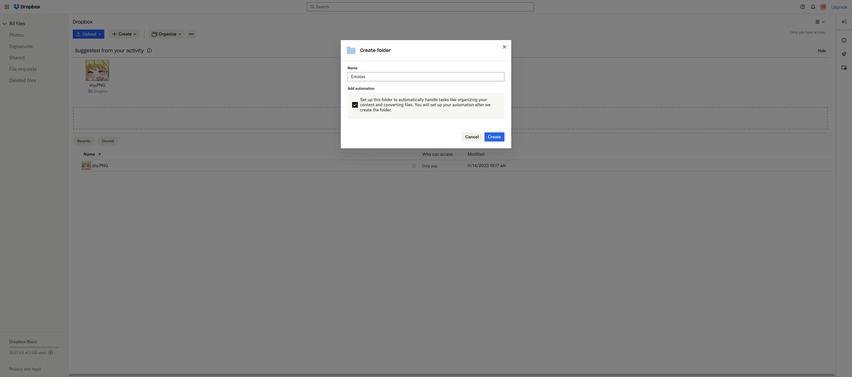 Task type: vqa. For each thing, say whether or not it's contained in the screenshot.
the to-
no



Task type: describe. For each thing, give the bounding box(es) containing it.
handle
[[425, 97, 438, 102]]

2 horizontal spatial your
[[479, 97, 487, 102]]

signatures link
[[9, 41, 59, 52]]

activity
[[126, 48, 144, 53]]

content
[[360, 102, 375, 107]]

global header element
[[0, 0, 853, 14]]

converting
[[384, 102, 404, 107]]

28.57 kb of 2 gb used
[[9, 351, 46, 355]]

folder inside set up this folder to automatically handle tasks like organizing your content and converting files. you will set up your automation after we create the folder.
[[382, 97, 393, 102]]

set up this folder to automatically handle tasks like organizing your content and converting files. you will set up your automation after we create the folder.
[[360, 97, 491, 112]]

who can access
[[423, 152, 453, 157]]

cancel
[[466, 134, 479, 139]]

starred button
[[97, 137, 119, 146]]

you for only you
[[431, 164, 438, 168]]

only you button
[[422, 164, 438, 168]]

am
[[501, 163, 507, 168]]

kb
[[19, 351, 24, 355]]

can
[[433, 152, 440, 157]]

0 vertical spatial folder
[[377, 47, 391, 53]]

modified button
[[468, 151, 500, 158]]

create
[[360, 107, 372, 112]]

we
[[485, 102, 491, 107]]

only you have access
[[791, 30, 826, 34]]

1 vertical spatial and
[[24, 367, 31, 372]]

from
[[102, 48, 113, 53]]

automatically
[[399, 97, 424, 102]]

name button
[[84, 151, 409, 158]]

upgrade link
[[832, 4, 848, 9]]

0 vertical spatial shy.png link
[[89, 82, 106, 88]]

who
[[423, 152, 432, 157]]

drop
[[414, 116, 423, 120]]

all files link
[[9, 19, 68, 28]]

create for create folder
[[360, 47, 376, 53]]

0 horizontal spatial your
[[114, 48, 125, 53]]

and inside set up this folder to automatically handle tasks like organizing your content and converting files. you will set up your automation after we create the folder.
[[376, 102, 383, 107]]

0 vertical spatial /shy.png image
[[86, 60, 109, 81]]

organizing
[[458, 97, 478, 102]]

open pinned items image
[[841, 51, 848, 57]]

0 vertical spatial automation
[[356, 86, 375, 91]]

11/14/2023 10:17 am
[[468, 163, 507, 168]]

of
[[25, 351, 28, 355]]

open activity image
[[841, 64, 848, 71]]

add automation
[[348, 86, 375, 91]]

deleted files
[[9, 78, 36, 83]]

create for create
[[488, 134, 502, 139]]

file requests link
[[9, 63, 59, 75]]

you for only you have access
[[799, 30, 805, 34]]

recents button
[[73, 137, 95, 146]]

folder.
[[380, 107, 392, 112]]

starred
[[102, 139, 114, 143]]

dropbox link
[[94, 89, 108, 94]]

28.57
[[9, 351, 18, 355]]

files for deleted
[[27, 78, 36, 83]]

0 horizontal spatial up
[[368, 97, 373, 102]]

files.
[[405, 102, 414, 107]]

gb
[[32, 351, 37, 355]]

dropbox basic
[[9, 340, 37, 345]]

Name text field
[[351, 74, 502, 80]]

basic
[[27, 340, 37, 345]]

0 vertical spatial access
[[815, 30, 826, 34]]



Task type: locate. For each thing, give the bounding box(es) containing it.
files right all
[[16, 21, 25, 26]]

to right the here
[[442, 116, 446, 120]]

0 horizontal spatial to
[[394, 97, 398, 102]]

0 vertical spatial and
[[376, 102, 383, 107]]

0 vertical spatial only
[[791, 30, 799, 34]]

0 vertical spatial files
[[16, 21, 25, 26]]

0 horizontal spatial only
[[422, 164, 430, 168]]

0 horizontal spatial automation
[[356, 86, 375, 91]]

1 horizontal spatial automation
[[453, 102, 474, 107]]

1 vertical spatial shy.png link
[[92, 162, 108, 169]]

only you
[[422, 164, 438, 168]]

create
[[360, 47, 376, 53], [488, 134, 502, 139]]

you down can
[[431, 164, 438, 168]]

dropbox for dropbox basic
[[9, 340, 26, 345]]

automation inside set up this folder to automatically handle tasks like organizing your content and converting files. you will set up your automation after we create the folder.
[[453, 102, 474, 107]]

1 vertical spatial only
[[422, 164, 430, 168]]

files left the here
[[424, 116, 432, 120]]

shy.png link down starred button
[[92, 162, 108, 169]]

used
[[38, 351, 46, 355]]

your down tasks
[[443, 102, 452, 107]]

0 vertical spatial shy.png
[[89, 83, 106, 88]]

set
[[431, 102, 436, 107]]

only left have
[[791, 30, 799, 34]]

up
[[368, 97, 373, 102], [438, 102, 442, 107]]

the
[[373, 107, 379, 112]]

access
[[815, 30, 826, 34], [441, 152, 453, 157]]

only for only you have access
[[791, 30, 799, 34]]

automation up the 'set'
[[356, 86, 375, 91]]

your up the after
[[479, 97, 487, 102]]

/shy.png image inside 'name shy.png, modified 11/14/2023 10:17 am,' 'element'
[[82, 161, 91, 170]]

to up converting
[[394, 97, 398, 102]]

upgrade
[[832, 4, 848, 9]]

0 vertical spatial create
[[360, 47, 376, 53]]

2 horizontal spatial files
[[424, 116, 432, 120]]

2 horizontal spatial dropbox
[[94, 89, 108, 93]]

name shy.png, modified 11/14/2023 10:17 am, element
[[68, 160, 837, 172]]

table
[[68, 149, 837, 172]]

cancel button
[[462, 132, 483, 142]]

dropbox logo - go to the homepage image
[[11, 2, 42, 11]]

deleted
[[9, 78, 26, 83]]

files down file requests link
[[27, 78, 36, 83]]

tasks
[[439, 97, 449, 102]]

2 vertical spatial dropbox
[[9, 340, 26, 345]]

file requests
[[9, 66, 37, 72]]

file
[[9, 66, 17, 72]]

dropbox
[[73, 19, 93, 25], [94, 89, 108, 93], [9, 340, 26, 345]]

signatures
[[9, 44, 33, 49]]

1 vertical spatial up
[[438, 102, 442, 107]]

access inside table
[[441, 152, 453, 157]]

add
[[348, 86, 355, 91]]

you left have
[[799, 30, 805, 34]]

create inside button
[[488, 134, 502, 139]]

1 horizontal spatial to
[[442, 116, 446, 120]]

create folder dialog
[[341, 40, 512, 148]]

1 vertical spatial create
[[488, 134, 502, 139]]

up up content
[[368, 97, 373, 102]]

set
[[360, 97, 367, 102]]

0 horizontal spatial access
[[441, 152, 453, 157]]

0 vertical spatial name
[[348, 66, 358, 70]]

suggested from your activity
[[75, 48, 144, 53]]

dropbox for dropbox link
[[94, 89, 108, 93]]

0 horizontal spatial dropbox
[[9, 340, 26, 345]]

shared
[[9, 55, 25, 61]]

automation down 'organizing'
[[453, 102, 474, 107]]

name up add
[[348, 66, 358, 70]]

upload,
[[447, 116, 461, 120]]

11/14/2023
[[468, 163, 489, 168]]

all files
[[9, 21, 25, 26]]

1 horizontal spatial access
[[815, 30, 826, 34]]

you
[[799, 30, 805, 34], [431, 164, 438, 168]]

recents
[[77, 139, 90, 143]]

all
[[9, 21, 15, 26]]

1 vertical spatial folder
[[382, 97, 393, 102]]

/shy.png image down recents button
[[82, 161, 91, 170]]

0 horizontal spatial files
[[16, 21, 25, 26]]

shy.png down starred button
[[92, 163, 108, 168]]

and down this
[[376, 102, 383, 107]]

or
[[462, 116, 466, 120]]

1 horizontal spatial up
[[438, 102, 442, 107]]

2
[[29, 351, 31, 355]]

photos
[[9, 32, 24, 38]]

shy.png link up dropbox link
[[89, 82, 106, 88]]

automation
[[356, 86, 375, 91], [453, 102, 474, 107]]

files for all
[[16, 21, 25, 26]]

your right from
[[114, 48, 125, 53]]

2 vertical spatial files
[[424, 116, 432, 120]]

your
[[114, 48, 125, 53], [479, 97, 487, 102], [443, 102, 452, 107]]

1 horizontal spatial you
[[799, 30, 805, 34]]

shared link
[[9, 52, 59, 63]]

table containing name
[[68, 149, 837, 172]]

open information panel image
[[841, 37, 848, 44]]

and
[[376, 102, 383, 107], [24, 367, 31, 372]]

will
[[423, 102, 430, 107]]

1 vertical spatial name
[[84, 152, 95, 157]]

shy.png inside 'element'
[[92, 163, 108, 168]]

only for only you
[[422, 164, 430, 168]]

1 vertical spatial you
[[431, 164, 438, 168]]

/shy.png image up dropbox link
[[86, 60, 109, 81]]

2 vertical spatial your
[[443, 102, 452, 107]]

0 vertical spatial dropbox
[[73, 19, 93, 25]]

only down who
[[422, 164, 430, 168]]

shy.png link inside 'element'
[[92, 162, 108, 169]]

10:17
[[490, 163, 500, 168]]

get more space image
[[47, 350, 54, 356]]

1 vertical spatial dropbox
[[94, 89, 108, 93]]

photos link
[[9, 29, 59, 41]]

shy.png link
[[89, 82, 106, 88], [92, 162, 108, 169]]

requests
[[18, 66, 37, 72]]

click
[[467, 116, 475, 120]]

0 vertical spatial you
[[799, 30, 805, 34]]

files for drop
[[424, 116, 432, 120]]

1 horizontal spatial create
[[488, 134, 502, 139]]

name down recents button
[[84, 152, 95, 157]]

1 horizontal spatial and
[[376, 102, 383, 107]]

0 vertical spatial up
[[368, 97, 373, 102]]

have
[[806, 30, 814, 34]]

you inside 'name shy.png, modified 11/14/2023 10:17 am,' 'element'
[[431, 164, 438, 168]]

privacy and legal link
[[9, 367, 68, 372]]

1 horizontal spatial name
[[348, 66, 358, 70]]

0 horizontal spatial you
[[431, 164, 438, 168]]

open details pane image
[[841, 18, 848, 25]]

/shy.png image
[[86, 60, 109, 81], [82, 161, 91, 170]]

0 horizontal spatial create
[[360, 47, 376, 53]]

0 vertical spatial to
[[394, 97, 398, 102]]

1 horizontal spatial dropbox
[[73, 19, 93, 25]]

1 horizontal spatial files
[[27, 78, 36, 83]]

and left the legal
[[24, 367, 31, 372]]

shy.png
[[89, 83, 106, 88], [92, 163, 108, 168]]

files
[[16, 21, 25, 26], [27, 78, 36, 83], [424, 116, 432, 120]]

modified
[[468, 152, 485, 157]]

deleted files link
[[9, 75, 59, 86]]

drop files here to upload, or click
[[414, 116, 477, 120]]

shy.png up dropbox link
[[89, 83, 106, 88]]

create button
[[485, 132, 505, 142]]

access right can
[[441, 152, 453, 157]]

1 vertical spatial your
[[479, 97, 487, 102]]

add to starred image
[[411, 162, 418, 169]]

name
[[348, 66, 358, 70], [84, 152, 95, 157]]

1 vertical spatial shy.png
[[92, 163, 108, 168]]

1 vertical spatial automation
[[453, 102, 474, 107]]

privacy
[[9, 367, 23, 372]]

after
[[476, 102, 484, 107]]

access right have
[[815, 30, 826, 34]]

0 horizontal spatial name
[[84, 152, 95, 157]]

legal
[[32, 367, 41, 372]]

1 vertical spatial files
[[27, 78, 36, 83]]

1 horizontal spatial your
[[443, 102, 452, 107]]

create folder
[[360, 47, 391, 53]]

name inside "button"
[[84, 152, 95, 157]]

only
[[791, 30, 799, 34], [422, 164, 430, 168]]

1 horizontal spatial only
[[791, 30, 799, 34]]

like
[[450, 97, 457, 102]]

1 vertical spatial access
[[441, 152, 453, 157]]

name inside create folder dialog
[[348, 66, 358, 70]]

to
[[394, 97, 398, 102], [442, 116, 446, 120]]

suggested
[[75, 48, 100, 53]]

here
[[433, 116, 441, 120]]

up right set
[[438, 102, 442, 107]]

this
[[374, 97, 381, 102]]

you
[[415, 102, 422, 107]]

folder
[[377, 47, 391, 53], [382, 97, 393, 102]]

0 vertical spatial your
[[114, 48, 125, 53]]

0 horizontal spatial and
[[24, 367, 31, 372]]

privacy and legal
[[9, 367, 41, 372]]

only inside 'name shy.png, modified 11/14/2023 10:17 am,' 'element'
[[422, 164, 430, 168]]

to inside set up this folder to automatically handle tasks like organizing your content and converting files. you will set up your automation after we create the folder.
[[394, 97, 398, 102]]

1 vertical spatial to
[[442, 116, 446, 120]]

1 vertical spatial /shy.png image
[[82, 161, 91, 170]]



